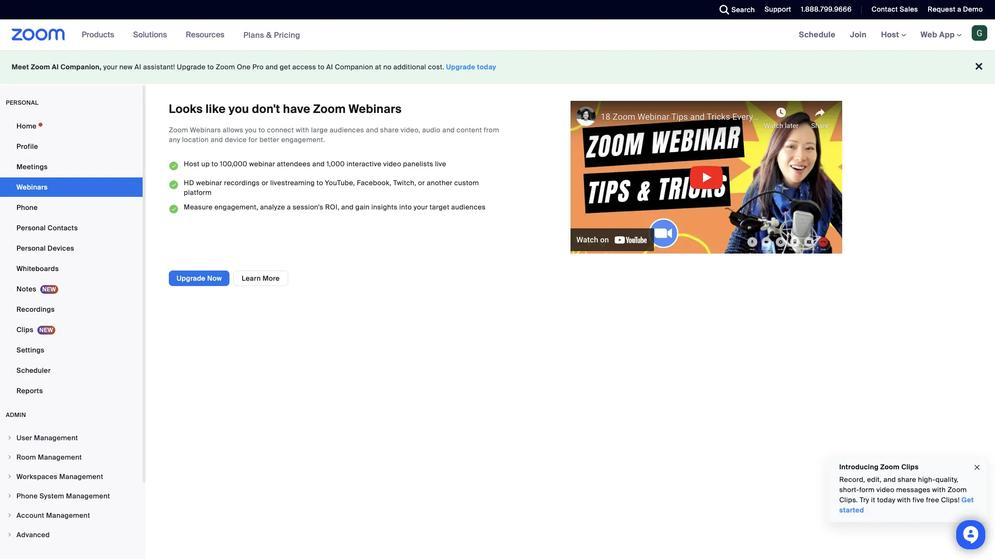 Task type: locate. For each thing, give the bounding box(es) containing it.
room management
[[16, 453, 82, 462]]

upgrade left now
[[177, 274, 205, 283]]

1 horizontal spatial host
[[881, 30, 901, 40]]

0 horizontal spatial share
[[380, 126, 399, 135]]

1 horizontal spatial video
[[876, 486, 894, 494]]

clips
[[16, 326, 33, 334], [901, 463, 919, 472]]

live
[[435, 160, 446, 168]]

you inside zoom webinars allows you to connect with large audiences and share video, audio and content from any location and device for better engagement.
[[245, 126, 257, 135]]

1 vertical spatial with
[[932, 486, 946, 494]]

personal devices link
[[0, 239, 143, 258]]

you up allows
[[229, 101, 249, 116]]

with down the messages
[[897, 496, 911, 505]]

1 horizontal spatial webinars
[[190, 126, 221, 135]]

a right analyze
[[287, 203, 291, 211]]

right image inside account management menu item
[[7, 513, 13, 519]]

2 phone from the top
[[16, 492, 38, 501]]

2 horizontal spatial with
[[932, 486, 946, 494]]

0 horizontal spatial with
[[296, 126, 309, 135]]

2 vertical spatial webinars
[[16, 183, 48, 192]]

1 vertical spatial share
[[898, 475, 916, 484]]

join link
[[843, 19, 874, 50]]

1 vertical spatial clips
[[901, 463, 919, 472]]

share left video,
[[380, 126, 399, 135]]

0 horizontal spatial video
[[383, 160, 401, 168]]

0 vertical spatial host
[[881, 30, 901, 40]]

you
[[229, 101, 249, 116], [245, 126, 257, 135]]

app
[[939, 30, 955, 40]]

phone inside menu item
[[16, 492, 38, 501]]

video down edit,
[[876, 486, 894, 494]]

right image for account
[[7, 513, 13, 519]]

personal for personal contacts
[[16, 224, 46, 232]]

to right access
[[318, 63, 325, 71]]

like
[[206, 101, 226, 116]]

five
[[913, 496, 924, 505]]

0 horizontal spatial today
[[477, 63, 496, 71]]

0 horizontal spatial webinars
[[16, 183, 48, 192]]

2 horizontal spatial webinars
[[349, 101, 402, 116]]

user
[[16, 434, 32, 442]]

right image
[[7, 435, 13, 441]]

phone link
[[0, 198, 143, 217]]

host
[[881, 30, 901, 40], [184, 160, 200, 168]]

form
[[859, 486, 875, 494]]

looks like you don't have zoom webinars
[[169, 101, 402, 116]]

audiences
[[330, 126, 364, 135], [451, 203, 486, 211]]

1 horizontal spatial a
[[957, 5, 961, 14]]

system
[[39, 492, 64, 501]]

0 vertical spatial audiences
[[330, 126, 364, 135]]

product information navigation
[[75, 19, 308, 51]]

sales
[[900, 5, 918, 14]]

today inside meet zoom ai companion, footer
[[477, 63, 496, 71]]

1 vertical spatial personal
[[16, 244, 46, 253]]

0 vertical spatial clips
[[16, 326, 33, 334]]

personal contacts link
[[0, 218, 143, 238]]

0 horizontal spatial audiences
[[330, 126, 364, 135]]

get started link
[[839, 496, 974, 515]]

scheduler
[[16, 366, 51, 375]]

0 horizontal spatial or
[[262, 178, 268, 187]]

learn
[[242, 274, 261, 283]]

ai left companion,
[[52, 63, 59, 71]]

workspaces
[[16, 473, 57, 481]]

attendees
[[277, 160, 310, 168]]

1 horizontal spatial share
[[898, 475, 916, 484]]

pro
[[252, 63, 264, 71]]

devices
[[48, 244, 74, 253]]

management down workspaces management menu item
[[66, 492, 110, 501]]

at
[[375, 63, 381, 71]]

2 vertical spatial with
[[897, 496, 911, 505]]

right image left 'room' at the left bottom of page
[[7, 455, 13, 460]]

plans
[[243, 30, 264, 40]]

right image for room
[[7, 455, 13, 460]]

webinars up location
[[190, 126, 221, 135]]

0 horizontal spatial your
[[103, 63, 118, 71]]

1 vertical spatial your
[[414, 203, 428, 211]]

webinar up the platform at the top of the page
[[196, 178, 222, 187]]

upgrade
[[177, 63, 206, 71], [446, 63, 475, 71], [177, 274, 205, 283]]

workspaces management menu item
[[0, 468, 143, 486]]

you up for at the top of the page
[[245, 126, 257, 135]]

twitch,
[[393, 178, 416, 187]]

1 vertical spatial video
[[876, 486, 894, 494]]

support
[[765, 5, 791, 14]]

right image inside "room management" menu item
[[7, 455, 13, 460]]

0 horizontal spatial ai
[[52, 63, 59, 71]]

zoom up the any
[[169, 126, 188, 135]]

0 vertical spatial personal
[[16, 224, 46, 232]]

upgrade inside 'button'
[[177, 274, 205, 283]]

2 horizontal spatial ai
[[326, 63, 333, 71]]

1 vertical spatial webinar
[[196, 178, 222, 187]]

get
[[962, 496, 974, 505]]

recordings link
[[0, 300, 143, 319]]

management up advanced menu item
[[46, 511, 90, 520]]

and right audio
[[442, 126, 455, 135]]

1 vertical spatial webinars
[[190, 126, 221, 135]]

management up workspaces management
[[38, 453, 82, 462]]

plans & pricing link
[[243, 30, 300, 40], [243, 30, 300, 40]]

whiteboards
[[16, 264, 59, 273]]

a left demo
[[957, 5, 961, 14]]

phone inside personal menu menu
[[16, 203, 38, 212]]

to up better
[[259, 126, 265, 135]]

0 vertical spatial phone
[[16, 203, 38, 212]]

1,000
[[327, 160, 345, 168]]

personal menu menu
[[0, 116, 143, 402]]

5 right image from the top
[[7, 532, 13, 538]]

ai right new
[[135, 63, 141, 71]]

upgrade right cost.
[[446, 63, 475, 71]]

0 vertical spatial you
[[229, 101, 249, 116]]

reports
[[16, 387, 43, 395]]

meet zoom ai companion, your new ai assistant! upgrade to zoom one pro and get access to ai companion at no additional cost. upgrade today
[[12, 63, 496, 71]]

clips up settings
[[16, 326, 33, 334]]

right image left workspaces
[[7, 474, 13, 480]]

and left gain
[[341, 203, 354, 211]]

management for room management
[[38, 453, 82, 462]]

ai left companion
[[326, 63, 333, 71]]

right image left account
[[7, 513, 13, 519]]

to down the resources dropdown button
[[207, 63, 214, 71]]

and left 1,000 at left
[[312, 160, 325, 168]]

custom
[[454, 178, 479, 187]]

with up engagement.
[[296, 126, 309, 135]]

4 right image from the top
[[7, 513, 13, 519]]

account management
[[16, 511, 90, 520]]

1 horizontal spatial with
[[897, 496, 911, 505]]

1 horizontal spatial ai
[[135, 63, 141, 71]]

your left new
[[103, 63, 118, 71]]

notes link
[[0, 279, 143, 299]]

zoom up large at top left
[[313, 101, 346, 116]]

connect
[[267, 126, 294, 135]]

1 vertical spatial you
[[245, 126, 257, 135]]

room management menu item
[[0, 448, 143, 467]]

0 vertical spatial with
[[296, 126, 309, 135]]

video up twitch,
[[383, 160, 401, 168]]

your
[[103, 63, 118, 71], [414, 203, 428, 211]]

clips up high-
[[901, 463, 919, 472]]

demo
[[963, 5, 983, 14]]

1 personal from the top
[[16, 224, 46, 232]]

another
[[427, 178, 452, 187]]

0 vertical spatial your
[[103, 63, 118, 71]]

host inside "meetings" navigation
[[881, 30, 901, 40]]

share
[[380, 126, 399, 135], [898, 475, 916, 484]]

zoom up edit,
[[880, 463, 900, 472]]

have
[[283, 101, 310, 116]]

new
[[119, 63, 133, 71]]

right image inside workspaces management menu item
[[7, 474, 13, 480]]

zoom up clips!
[[948, 486, 967, 494]]

request a demo link
[[921, 0, 995, 19], [928, 5, 983, 14]]

clips inside clips link
[[16, 326, 33, 334]]

right image left advanced
[[7, 532, 13, 538]]

host left up
[[184, 160, 200, 168]]

or right twitch,
[[418, 178, 425, 187]]

record, edit, and share high-quality, short-form video messages with zoom clips. try it today with five free clips!
[[839, 475, 967, 505]]

or right "recordings"
[[262, 178, 268, 187]]

or
[[262, 178, 268, 187], [418, 178, 425, 187]]

with
[[296, 126, 309, 135], [932, 486, 946, 494], [897, 496, 911, 505]]

personal
[[6, 99, 39, 107]]

1 vertical spatial host
[[184, 160, 200, 168]]

1 horizontal spatial webinar
[[249, 160, 275, 168]]

ai
[[52, 63, 59, 71], [135, 63, 141, 71], [326, 63, 333, 71]]

audiences down 'custom'
[[451, 203, 486, 211]]

0 horizontal spatial webinar
[[196, 178, 222, 187]]

right image inside phone system management menu item
[[7, 493, 13, 499]]

webinars down the meetings
[[16, 183, 48, 192]]

pricing
[[274, 30, 300, 40]]

insights
[[371, 203, 398, 211]]

a
[[957, 5, 961, 14], [287, 203, 291, 211]]

1 horizontal spatial clips
[[901, 463, 919, 472]]

corner success image
[[169, 159, 179, 173]]

phone
[[16, 203, 38, 212], [16, 492, 38, 501]]

personal for personal devices
[[16, 244, 46, 253]]

share up the messages
[[898, 475, 916, 484]]

panelists
[[403, 160, 433, 168]]

right image
[[7, 455, 13, 460], [7, 474, 13, 480], [7, 493, 13, 499], [7, 513, 13, 519], [7, 532, 13, 538]]

100,000
[[220, 160, 247, 168]]

more
[[263, 274, 280, 283]]

personal up personal devices
[[16, 224, 46, 232]]

1 vertical spatial phone
[[16, 492, 38, 501]]

audiences right large at top left
[[330, 126, 364, 135]]

phone system management menu item
[[0, 487, 143, 506]]

upgrade down product information navigation
[[177, 63, 206, 71]]

3 right image from the top
[[7, 493, 13, 499]]

phone for phone
[[16, 203, 38, 212]]

1 horizontal spatial or
[[418, 178, 425, 187]]

for
[[249, 135, 258, 144]]

personal
[[16, 224, 46, 232], [16, 244, 46, 253]]

1 vertical spatial audiences
[[451, 203, 486, 211]]

hd webinar recordings or livestreaming to youtube, facebook, twitch, or another custom platform
[[184, 178, 479, 197]]

webinar down better
[[249, 160, 275, 168]]

1 vertical spatial today
[[877, 496, 895, 505]]

to down host up to 100,000 webinar attendees and 1,000 interactive video panelists live
[[317, 178, 323, 187]]

2 right image from the top
[[7, 474, 13, 480]]

0 vertical spatial share
[[380, 126, 399, 135]]

video,
[[401, 126, 420, 135]]

personal up whiteboards at the top left of page
[[16, 244, 46, 253]]

home link
[[0, 116, 143, 136]]

with up free
[[932, 486, 946, 494]]

learn more
[[242, 274, 280, 283]]

get started
[[839, 496, 974, 515]]

0 vertical spatial webinar
[[249, 160, 275, 168]]

short-
[[839, 486, 859, 494]]

started
[[839, 506, 864, 515]]

0 horizontal spatial a
[[287, 203, 291, 211]]

right image for phone
[[7, 493, 13, 499]]

1 horizontal spatial today
[[877, 496, 895, 505]]

1 phone from the top
[[16, 203, 38, 212]]

webinars up video,
[[349, 101, 402, 116]]

0 horizontal spatial host
[[184, 160, 200, 168]]

management down "room management" menu item
[[59, 473, 103, 481]]

management
[[34, 434, 78, 442], [38, 453, 82, 462], [59, 473, 103, 481], [66, 492, 110, 501], [46, 511, 90, 520]]

phone up personal contacts
[[16, 203, 38, 212]]

share inside zoom webinars allows you to connect with large audiences and share video, audio and content from any location and device for better engagement.
[[380, 126, 399, 135]]

right image inside advanced menu item
[[7, 532, 13, 538]]

any
[[169, 135, 180, 144]]

personal contacts
[[16, 224, 78, 232]]

management up room management
[[34, 434, 78, 442]]

2 personal from the top
[[16, 244, 46, 253]]

phone up account
[[16, 492, 38, 501]]

banner
[[0, 19, 995, 51]]

support link
[[757, 0, 794, 19], [765, 5, 791, 14]]

and right edit,
[[883, 475, 896, 484]]

0 horizontal spatial clips
[[16, 326, 33, 334]]

your right into
[[414, 203, 428, 211]]

host down contact sales
[[881, 30, 901, 40]]

analyze
[[260, 203, 285, 211]]

advanced menu item
[[0, 526, 143, 544]]

right image left system
[[7, 493, 13, 499]]

0 vertical spatial today
[[477, 63, 496, 71]]

and left the get
[[265, 63, 278, 71]]

1 right image from the top
[[7, 455, 13, 460]]

webinars link
[[0, 178, 143, 197]]



Task type: vqa. For each thing, say whether or not it's contained in the screenshot.
today
yes



Task type: describe. For each thing, give the bounding box(es) containing it.
profile
[[16, 142, 38, 151]]

target
[[430, 203, 449, 211]]

device
[[225, 135, 247, 144]]

share inside record, edit, and share high-quality, short-form video messages with zoom clips. try it today with five free clips!
[[898, 475, 916, 484]]

with inside zoom webinars allows you to connect with large audiences and share video, audio and content from any location and device for better engagement.
[[296, 126, 309, 135]]

audio
[[422, 126, 441, 135]]

products button
[[82, 19, 119, 50]]

management for account management
[[46, 511, 90, 520]]

meet
[[12, 63, 29, 71]]

meetings link
[[0, 157, 143, 177]]

home
[[16, 122, 37, 131]]

learn more button
[[233, 271, 288, 286]]

today inside record, edit, and share high-quality, short-form video messages with zoom clips. try it today with five free clips!
[[877, 496, 895, 505]]

host for host
[[881, 30, 901, 40]]

engagement,
[[214, 203, 258, 211]]

user management menu item
[[0, 429, 143, 447]]

platform
[[184, 188, 212, 197]]

introducing zoom clips
[[839, 463, 919, 472]]

webinars inside zoom webinars allows you to connect with large audiences and share video, audio and content from any location and device for better engagement.
[[190, 126, 221, 135]]

management for workspaces management
[[59, 473, 103, 481]]

zoom left the one
[[216, 63, 235, 71]]

0 vertical spatial video
[[383, 160, 401, 168]]

meetings navigation
[[792, 19, 995, 51]]

host for host up to 100,000 webinar attendees and 1,000 interactive video panelists live
[[184, 160, 200, 168]]

notes
[[16, 285, 36, 294]]

host button
[[881, 30, 906, 40]]

request a demo
[[928, 5, 983, 14]]

request
[[928, 5, 955, 14]]

search button
[[712, 0, 757, 19]]

management for user management
[[34, 434, 78, 442]]

session's
[[293, 203, 323, 211]]

recordings
[[16, 305, 55, 314]]

1 horizontal spatial audiences
[[451, 203, 486, 211]]

resources button
[[186, 19, 229, 50]]

webinars inside personal menu menu
[[16, 183, 48, 192]]

don't
[[252, 101, 280, 116]]

from
[[484, 126, 499, 135]]

and inside record, edit, and share high-quality, short-form video messages with zoom clips. try it today with five free clips!
[[883, 475, 896, 484]]

and inside meet zoom ai companion, footer
[[265, 63, 278, 71]]

and up interactive
[[366, 126, 378, 135]]

zoom inside record, edit, and share high-quality, short-form video messages with zoom clips. try it today with five free clips!
[[948, 486, 967, 494]]

account management menu item
[[0, 507, 143, 525]]

1 vertical spatial a
[[287, 203, 291, 211]]

banner containing products
[[0, 19, 995, 51]]

zoom inside zoom webinars allows you to connect with large audiences and share video, audio and content from any location and device for better engagement.
[[169, 126, 188, 135]]

interactive
[[347, 160, 381, 168]]

phone for phone system management
[[16, 492, 38, 501]]

profile link
[[0, 137, 143, 156]]

products
[[82, 30, 114, 40]]

resources
[[186, 30, 224, 40]]

additional
[[393, 63, 426, 71]]

2 or from the left
[[418, 178, 425, 187]]

large
[[311, 126, 328, 135]]

to right up
[[212, 160, 218, 168]]

looks
[[169, 101, 203, 116]]

now
[[207, 274, 222, 283]]

join
[[850, 30, 867, 40]]

meetings
[[16, 163, 48, 171]]

personal devices
[[16, 244, 74, 253]]

close image
[[973, 462, 981, 473]]

messages
[[896, 486, 930, 494]]

edit,
[[867, 475, 882, 484]]

and down allows
[[211, 135, 223, 144]]

video inside record, edit, and share high-quality, short-form video messages with zoom clips. try it today with five free clips!
[[876, 486, 894, 494]]

settings link
[[0, 341, 143, 360]]

hd
[[184, 178, 194, 187]]

web app
[[921, 30, 955, 40]]

cost.
[[428, 63, 444, 71]]

measure engagement, analyze a session's roi, and gain insights into your target audiences
[[184, 203, 486, 211]]

zoom right "meet"
[[31, 63, 50, 71]]

zoom logo image
[[12, 29, 65, 41]]

web app button
[[921, 30, 962, 40]]

plans & pricing
[[243, 30, 300, 40]]

gain
[[355, 203, 370, 211]]

settings
[[16, 346, 44, 355]]

quality,
[[935, 475, 958, 484]]

&
[[266, 30, 272, 40]]

schedule link
[[792, 19, 843, 50]]

0 vertical spatial a
[[957, 5, 961, 14]]

upgrade now
[[177, 274, 222, 283]]

search
[[731, 5, 755, 14]]

to inside the hd webinar recordings or livestreaming to youtube, facebook, twitch, or another custom platform
[[317, 178, 323, 187]]

1 ai from the left
[[52, 63, 59, 71]]

schedule
[[799, 30, 835, 40]]

2 ai from the left
[[135, 63, 141, 71]]

0 vertical spatial webinars
[[349, 101, 402, 116]]

free
[[926, 496, 939, 505]]

meet zoom ai companion, footer
[[0, 50, 995, 84]]

reports link
[[0, 381, 143, 401]]

clips link
[[0, 320, 143, 340]]

introducing
[[839, 463, 879, 472]]

get
[[280, 63, 291, 71]]

scheduler link
[[0, 361, 143, 380]]

engagement.
[[281, 135, 325, 144]]

assistant!
[[143, 63, 175, 71]]

recordings
[[224, 178, 260, 187]]

host up to 100,000 webinar attendees and 1,000 interactive video panelists live
[[184, 160, 446, 168]]

allows
[[223, 126, 243, 135]]

corner success image
[[169, 202, 179, 216]]

admin menu menu
[[0, 429, 143, 545]]

better
[[259, 135, 279, 144]]

companion
[[335, 63, 373, 71]]

profile picture image
[[972, 25, 987, 41]]

audiences inside zoom webinars allows you to connect with large audiences and share video, audio and content from any location and device for better engagement.
[[330, 126, 364, 135]]

up
[[201, 160, 210, 168]]

contact
[[872, 5, 898, 14]]

try
[[860, 496, 869, 505]]

advanced
[[16, 531, 50, 539]]

right image for workspaces
[[7, 474, 13, 480]]

youtube,
[[325, 178, 355, 187]]

to inside zoom webinars allows you to connect with large audiences and share video, audio and content from any location and device for better engagement.
[[259, 126, 265, 135]]

admin
[[6, 411, 26, 419]]

content
[[457, 126, 482, 135]]

your inside meet zoom ai companion, footer
[[103, 63, 118, 71]]

high-
[[918, 475, 936, 484]]

clips.
[[839, 496, 858, 505]]

workspaces management
[[16, 473, 103, 481]]

webinar inside the hd webinar recordings or livestreaming to youtube, facebook, twitch, or another custom platform
[[196, 178, 222, 187]]

3 ai from the left
[[326, 63, 333, 71]]

user management
[[16, 434, 78, 442]]

1 horizontal spatial your
[[414, 203, 428, 211]]

1 or from the left
[[262, 178, 268, 187]]



